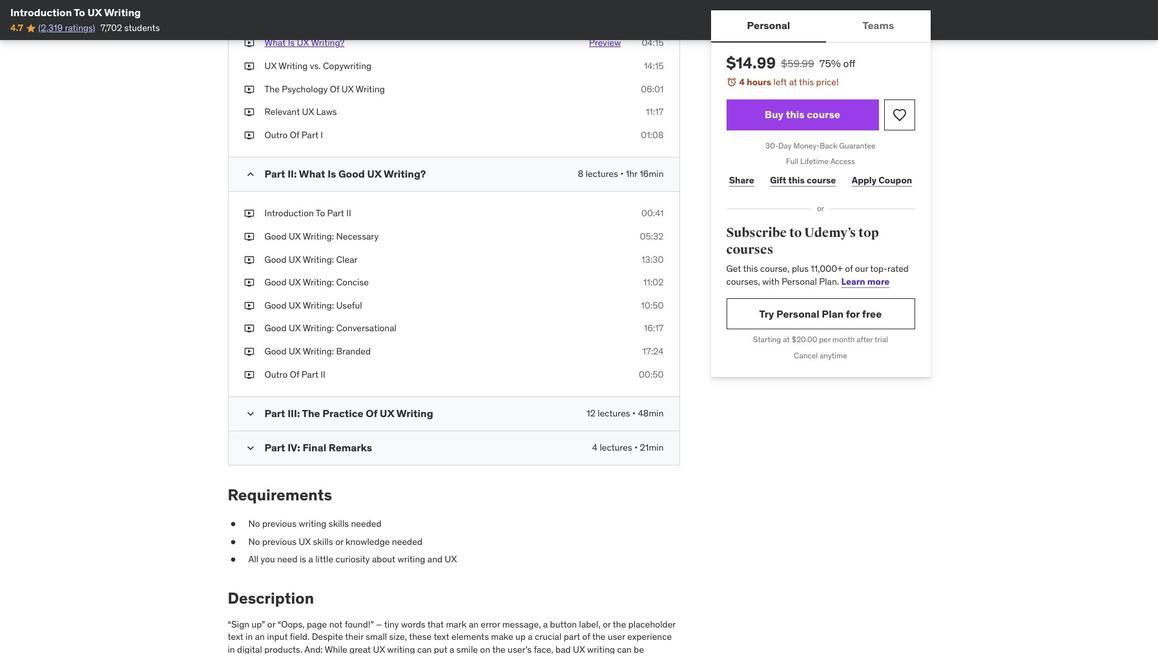 Task type: vqa. For each thing, say whether or not it's contained in the screenshot.
elements
yes



Task type: locate. For each thing, give the bounding box(es) containing it.
apply coupon button
[[849, 167, 915, 193]]

1 small image from the top
[[244, 408, 257, 421]]

our
[[855, 263, 868, 275]]

ux
[[87, 6, 102, 19], [297, 37, 309, 49], [265, 60, 277, 72], [342, 83, 354, 95], [302, 106, 314, 118], [367, 168, 382, 181], [289, 231, 301, 242], [289, 254, 301, 265], [289, 277, 301, 288], [289, 300, 301, 311], [289, 323, 301, 334], [289, 346, 301, 357], [380, 407, 394, 420], [299, 536, 311, 548], [445, 554, 457, 565], [373, 644, 385, 654], [573, 644, 585, 654]]

text down "sign
[[228, 631, 243, 643]]

1 horizontal spatial needed
[[392, 536, 423, 548]]

more
[[868, 276, 890, 287]]

1 horizontal spatial an
[[469, 619, 479, 630]]

0 vertical spatial in
[[246, 631, 253, 643]]

personal up the '$20.00'
[[777, 307, 820, 320]]

small image left iv:
[[244, 442, 257, 455]]

outro up iii:
[[265, 369, 288, 380]]

1 vertical spatial at
[[783, 335, 790, 345]]

skills up "little"
[[313, 536, 333, 548]]

1 vertical spatial an
[[255, 631, 265, 643]]

1 previous from the top
[[262, 518, 297, 530]]

no
[[248, 518, 260, 530], [248, 536, 260, 548]]

0 horizontal spatial what
[[265, 37, 286, 49]]

in left digital
[[228, 644, 235, 654]]

this for gift
[[788, 174, 805, 186]]

0 vertical spatial outro
[[265, 129, 288, 141]]

0 horizontal spatial to
[[74, 6, 85, 19]]

this right "buy"
[[786, 108, 805, 121]]

writing: up good ux writing: concise
[[303, 254, 334, 265]]

part up good ux writing: necessary
[[327, 208, 344, 219]]

0 vertical spatial skills
[[329, 518, 349, 530]]

or up udemy's
[[817, 204, 824, 213]]

not
[[329, 619, 343, 630]]

3 writing: from the top
[[303, 277, 334, 288]]

the down label,
[[592, 631, 606, 643]]

2 course from the top
[[807, 174, 836, 186]]

previous down requirements
[[262, 518, 297, 530]]

outro of part ii
[[265, 369, 326, 380]]

writing: for clear
[[303, 254, 334, 265]]

5 writing: from the top
[[303, 323, 334, 334]]

0 vertical spatial introduction
[[10, 6, 72, 19]]

needed up about
[[392, 536, 423, 548]]

their
[[345, 631, 364, 643]]

conversational
[[336, 323, 397, 334]]

0 horizontal spatial can
[[417, 644, 432, 654]]

previous for writing
[[262, 518, 297, 530]]

1 vertical spatial course
[[807, 174, 836, 186]]

a up crucial on the left bottom
[[543, 619, 548, 630]]

xsmall image
[[244, 83, 254, 96], [244, 106, 254, 119], [244, 129, 254, 142], [244, 277, 254, 289], [228, 536, 238, 549], [228, 554, 238, 566]]

in
[[246, 631, 253, 643], [228, 644, 235, 654]]

day
[[779, 141, 792, 150]]

xsmall image for outro of part i
[[244, 129, 254, 142]]

course for gift this course
[[807, 174, 836, 186]]

course down lifetime
[[807, 174, 836, 186]]

of inside get this course, plus 11,000+ of our top-rated courses, with personal plan.
[[845, 263, 853, 275]]

introduction
[[10, 6, 72, 19], [265, 208, 314, 219]]

is right ii:
[[328, 168, 336, 181]]

writing: for branded
[[303, 346, 334, 357]]

of left "our"
[[845, 263, 853, 275]]

the
[[613, 619, 626, 630], [592, 631, 606, 643], [492, 644, 506, 654]]

course up back
[[807, 108, 840, 121]]

"sign up" or "oops, page not found!" – tiny words that mark an error message, a button label, or the placeholder text in an input field. despite their small size, these text elements make up a crucial part of the user experience in digital products. and: while great ux writing can put a smile on the user's face, bad ux writing can 
[[228, 619, 676, 654]]

2 outro from the top
[[265, 369, 288, 380]]

1 horizontal spatial of
[[845, 263, 853, 275]]

introduction to part ii
[[265, 208, 351, 219]]

this right gift
[[788, 174, 805, 186]]

1 vertical spatial •
[[633, 408, 636, 419]]

04:15
[[642, 37, 664, 49]]

4 for 4 hours left at this price!
[[739, 76, 745, 88]]

1 horizontal spatial 4
[[739, 76, 745, 88]]

• left 48min
[[633, 408, 636, 419]]

iv:
[[288, 441, 300, 454]]

1 vertical spatial outro
[[265, 369, 288, 380]]

1 outro from the top
[[265, 129, 288, 141]]

is up ux writing vs. copywriting
[[288, 37, 295, 49]]

no for no previous ux skills or knowledge needed
[[248, 536, 260, 548]]

good up outro of part ii on the left bottom of page
[[265, 346, 287, 357]]

0 vertical spatial writing?
[[311, 37, 345, 49]]

1 vertical spatial 4
[[592, 442, 598, 454]]

1 writing: from the top
[[303, 231, 334, 242]]

subscribe to udemy's top courses
[[726, 225, 879, 258]]

to up good ux writing: necessary
[[316, 208, 325, 219]]

can down these
[[417, 644, 432, 654]]

1 horizontal spatial in
[[246, 631, 253, 643]]

1 vertical spatial skills
[[313, 536, 333, 548]]

page
[[307, 619, 327, 630]]

1 vertical spatial ii
[[321, 369, 326, 380]]

small image left iii:
[[244, 408, 257, 421]]

personal inside personal button
[[747, 19, 790, 32]]

lectures right the 12
[[598, 408, 630, 419]]

06:01
[[641, 83, 664, 95]]

message,
[[502, 619, 541, 630]]

words
[[401, 619, 426, 630]]

2 writing: from the top
[[303, 254, 334, 265]]

in up digital
[[246, 631, 253, 643]]

udemy's
[[805, 225, 856, 241]]

to for part
[[316, 208, 325, 219]]

1 vertical spatial lectures
[[598, 408, 630, 419]]

an up elements
[[469, 619, 479, 630]]

writing: up good ux writing: useful
[[303, 277, 334, 288]]

2 vertical spatial personal
[[777, 307, 820, 320]]

writing: up the good ux writing: branded
[[303, 323, 334, 334]]

1 vertical spatial introduction
[[265, 208, 314, 219]]

personal down plus
[[782, 276, 817, 287]]

this up courses,
[[743, 263, 758, 275]]

05:32
[[640, 231, 664, 242]]

the up relevant
[[265, 83, 280, 95]]

0 vertical spatial lectures
[[586, 168, 618, 180]]

lifetime
[[801, 157, 829, 166]]

1 vertical spatial of
[[582, 631, 590, 643]]

tab list containing personal
[[711, 10, 931, 43]]

0 horizontal spatial the
[[265, 83, 280, 95]]

part iv: final remarks
[[265, 441, 372, 454]]

try
[[759, 307, 774, 320]]

writing: for necessary
[[303, 231, 334, 242]]

the down make
[[492, 644, 506, 654]]

good down introduction to part ii
[[265, 231, 287, 242]]

6 writing: from the top
[[303, 346, 334, 357]]

0 horizontal spatial is
[[288, 37, 295, 49]]

• left 1hr
[[620, 168, 624, 180]]

face,
[[534, 644, 553, 654]]

subscribe
[[726, 225, 787, 241]]

2 horizontal spatial the
[[613, 619, 626, 630]]

1 vertical spatial small image
[[244, 442, 257, 455]]

skills up no previous ux skills or knowledge needed
[[329, 518, 349, 530]]

good for good ux writing: necessary
[[265, 231, 287, 242]]

error
[[481, 619, 500, 630]]

personal
[[747, 19, 790, 32], [782, 276, 817, 287], [777, 307, 820, 320]]

left
[[774, 76, 787, 88]]

4 hours left at this price!
[[739, 76, 839, 88]]

1 horizontal spatial is
[[328, 168, 336, 181]]

hours
[[747, 76, 771, 88]]

what inside button
[[265, 37, 286, 49]]

what is ux writing?
[[265, 37, 345, 49]]

put
[[434, 644, 447, 654]]

writing up no previous ux skills or knowledge needed
[[299, 518, 327, 530]]

4 lectures • 21min
[[592, 442, 664, 454]]

this inside button
[[786, 108, 805, 121]]

skills for writing
[[329, 518, 349, 530]]

0 vertical spatial what
[[265, 37, 286, 49]]

1 no from the top
[[248, 518, 260, 530]]

off
[[843, 57, 856, 70]]

needed up knowledge
[[351, 518, 382, 530]]

4 down the 12
[[592, 442, 598, 454]]

4 right alarm image
[[739, 76, 745, 88]]

access
[[831, 157, 855, 166]]

0 vertical spatial to
[[74, 6, 85, 19]]

label,
[[579, 619, 601, 630]]

can down the user
[[617, 644, 632, 654]]

ii down the good ux writing: branded
[[321, 369, 326, 380]]

1 horizontal spatial ii
[[346, 208, 351, 219]]

skills for ux
[[313, 536, 333, 548]]

ii:
[[288, 168, 297, 181]]

2 previous from the top
[[262, 536, 297, 548]]

final
[[303, 441, 326, 454]]

up"
[[252, 619, 265, 630]]

good down good ux writing: clear
[[265, 277, 287, 288]]

00:50
[[639, 369, 664, 380]]

0 vertical spatial small image
[[244, 408, 257, 421]]

personal up $14.99
[[747, 19, 790, 32]]

learn more
[[842, 276, 890, 287]]

16min
[[640, 168, 664, 180]]

at right left
[[789, 76, 797, 88]]

writing:
[[303, 231, 334, 242], [303, 254, 334, 265], [303, 277, 334, 288], [303, 300, 334, 311], [303, 323, 334, 334], [303, 346, 334, 357]]

1 horizontal spatial to
[[316, 208, 325, 219]]

all you need is a little curiosity about writing and ux
[[248, 554, 457, 565]]

of up laws
[[330, 83, 339, 95]]

1 vertical spatial previous
[[262, 536, 297, 548]]

1 vertical spatial needed
[[392, 536, 423, 548]]

0 vertical spatial personal
[[747, 19, 790, 32]]

digital
[[237, 644, 262, 654]]

small
[[366, 631, 387, 643]]

writing: down good ux writing: conversational
[[303, 346, 334, 357]]

outro down relevant
[[265, 129, 288, 141]]

1 vertical spatial personal
[[782, 276, 817, 287]]

1 horizontal spatial introduction
[[265, 208, 314, 219]]

7,702
[[100, 22, 122, 34]]

0 vertical spatial an
[[469, 619, 479, 630]]

teams
[[863, 19, 894, 32]]

good ux writing: conversational
[[265, 323, 397, 334]]

lectures down 12 lectures • 48min on the bottom of page
[[600, 442, 632, 454]]

xsmall image for good ux writing: branded
[[244, 346, 254, 358]]

part left iv:
[[265, 441, 285, 454]]

0 vertical spatial the
[[265, 83, 280, 95]]

small image
[[244, 408, 257, 421], [244, 442, 257, 455]]

at
[[789, 76, 797, 88], [783, 335, 790, 345]]

course inside buy this course button
[[807, 108, 840, 121]]

(2,319 ratings)
[[38, 22, 95, 34]]

practice
[[323, 407, 364, 420]]

an down up"
[[255, 631, 265, 643]]

wishlist image
[[892, 107, 907, 122]]

1 horizontal spatial the
[[592, 631, 606, 643]]

"sign
[[228, 619, 249, 630]]

what right ii:
[[299, 168, 325, 181]]

2 small image from the top
[[244, 442, 257, 455]]

at left the '$20.00'
[[783, 335, 790, 345]]

0 horizontal spatial of
[[582, 631, 590, 643]]

xsmall image for the psychology of ux writing
[[244, 83, 254, 96]]

0 horizontal spatial ii
[[321, 369, 326, 380]]

1 horizontal spatial can
[[617, 644, 632, 654]]

ii up necessary
[[346, 208, 351, 219]]

placeholder
[[628, 619, 676, 630]]

course for buy this course
[[807, 108, 840, 121]]

11,000+
[[811, 263, 843, 275]]

alarm image
[[726, 77, 737, 87]]

or up the user
[[603, 619, 611, 630]]

xsmall image for introduction to part ii
[[244, 208, 254, 220]]

introduction down ii:
[[265, 208, 314, 219]]

0 horizontal spatial writing?
[[311, 37, 345, 49]]

2 can from the left
[[617, 644, 632, 654]]

0 vertical spatial 4
[[739, 76, 745, 88]]

1 horizontal spatial text
[[434, 631, 449, 643]]

of down 'relevant ux laws'
[[290, 129, 299, 141]]

0 vertical spatial at
[[789, 76, 797, 88]]

0 vertical spatial previous
[[262, 518, 297, 530]]

1 vertical spatial in
[[228, 644, 235, 654]]

good ux writing: concise
[[265, 277, 369, 288]]

0 vertical spatial •
[[620, 168, 624, 180]]

a right up
[[528, 631, 533, 643]]

i
[[321, 129, 323, 141]]

xsmall image for good ux writing: concise
[[244, 277, 254, 289]]

0 horizontal spatial introduction
[[10, 6, 72, 19]]

learn
[[842, 276, 866, 287]]

1 vertical spatial the
[[592, 631, 606, 643]]

writing: down good ux writing: concise
[[303, 300, 334, 311]]

good down good ux writing: concise
[[265, 300, 287, 311]]

1 course from the top
[[807, 108, 840, 121]]

text
[[228, 631, 243, 643], [434, 631, 449, 643]]

apply coupon
[[852, 174, 912, 186]]

• left "21min"
[[635, 442, 638, 454]]

share button
[[726, 167, 757, 193]]

$14.99 $59.99 75% off
[[726, 53, 856, 73]]

introduction up (2,319
[[10, 6, 72, 19]]

writing left "and" at left bottom
[[398, 554, 425, 565]]

button
[[550, 619, 577, 630]]

xsmall image for good ux writing: necessary
[[244, 231, 254, 243]]

part
[[302, 129, 318, 141], [265, 168, 285, 181], [327, 208, 344, 219], [302, 369, 318, 380], [265, 407, 285, 420], [265, 441, 285, 454]]

1 vertical spatial writing?
[[384, 168, 426, 181]]

2 no from the top
[[248, 536, 260, 548]]

the up the user
[[613, 619, 626, 630]]

top-
[[870, 263, 888, 275]]

of down label,
[[582, 631, 590, 643]]

at inside starting at $20.00 per month after trial cancel anytime
[[783, 335, 790, 345]]

this for get
[[743, 263, 758, 275]]

good down good ux writing: useful
[[265, 323, 287, 334]]

good up good ux writing: concise
[[265, 254, 287, 265]]

good ux writing: clear
[[265, 254, 358, 265]]

2 vertical spatial the
[[492, 644, 506, 654]]

course,
[[760, 263, 790, 275]]

00:41
[[641, 208, 664, 219]]

0 vertical spatial ii
[[346, 208, 351, 219]]

lectures right 8 in the top of the page
[[586, 168, 618, 180]]

of right practice at the bottom left
[[366, 407, 378, 420]]

0 vertical spatial the
[[613, 619, 626, 630]]

crucial
[[535, 631, 562, 643]]

0 horizontal spatial text
[[228, 631, 243, 643]]

1 vertical spatial no
[[248, 536, 260, 548]]

text up put at the bottom left
[[434, 631, 449, 643]]

gift this course
[[770, 174, 836, 186]]

no for no previous writing skills needed
[[248, 518, 260, 530]]

no previous ux skills or knowledge needed
[[248, 536, 423, 548]]

0 vertical spatial of
[[845, 263, 853, 275]]

course inside the gift this course link
[[807, 174, 836, 186]]

0 horizontal spatial an
[[255, 631, 265, 643]]

previous up need on the left of page
[[262, 536, 297, 548]]

1 vertical spatial to
[[316, 208, 325, 219]]

this inside get this course, plus 11,000+ of our top-rated courses, with personal plan.
[[743, 263, 758, 275]]

0 horizontal spatial 4
[[592, 442, 598, 454]]

that
[[428, 619, 444, 630]]

great
[[350, 644, 371, 654]]

1 horizontal spatial the
[[302, 407, 320, 420]]

good for good ux writing: concise
[[265, 277, 287, 288]]

4 writing: from the top
[[303, 300, 334, 311]]

this
[[799, 76, 814, 88], [786, 108, 805, 121], [788, 174, 805, 186], [743, 263, 758, 275]]

0 vertical spatial no
[[248, 518, 260, 530]]

an
[[469, 619, 479, 630], [255, 631, 265, 643]]

0 vertical spatial is
[[288, 37, 295, 49]]

part left ii:
[[265, 168, 285, 181]]

xsmall image
[[244, 37, 254, 50], [244, 60, 254, 73], [244, 208, 254, 220], [244, 231, 254, 243], [244, 254, 254, 266], [244, 300, 254, 312], [244, 323, 254, 335], [244, 346, 254, 358], [244, 369, 254, 381], [228, 518, 238, 531]]

previous for ux
[[262, 536, 297, 548]]

user
[[608, 631, 625, 643]]

0 vertical spatial needed
[[351, 518, 382, 530]]

the
[[265, 83, 280, 95], [302, 407, 320, 420]]

of inside "sign up" or "oops, page not found!" – tiny words that mark an error message, a button label, or the placeholder text in an input field. despite their small size, these text elements make up a crucial part of the user experience in digital products. and: while great ux writing can put a smile on the user's face, bad ux writing can
[[582, 631, 590, 643]]

xsmall image for good ux writing: clear
[[244, 254, 254, 266]]

branded
[[336, 346, 371, 357]]

part down the good ux writing: branded
[[302, 369, 318, 380]]

buy this course button
[[726, 99, 879, 130]]

small image for part iii: the practice of ux writing
[[244, 408, 257, 421]]

10:50
[[641, 300, 664, 311]]

courses
[[726, 241, 774, 258]]

tab list
[[711, 10, 931, 43]]

xsmall image for good ux writing: conversational
[[244, 323, 254, 335]]

writing: up good ux writing: clear
[[303, 231, 334, 242]]

writing
[[104, 6, 141, 19], [279, 60, 308, 72], [356, 83, 385, 95], [397, 407, 433, 420]]

1 vertical spatial what
[[299, 168, 325, 181]]

copywriting
[[323, 60, 372, 72]]

the right iii:
[[302, 407, 320, 420]]

what up ux writing vs. copywriting
[[265, 37, 286, 49]]

•
[[620, 168, 624, 180], [633, 408, 636, 419], [635, 442, 638, 454]]

to up ratings)
[[74, 6, 85, 19]]

0 vertical spatial course
[[807, 108, 840, 121]]



Task type: describe. For each thing, give the bounding box(es) containing it.
1 horizontal spatial what
[[299, 168, 325, 181]]

cancel
[[794, 351, 818, 361]]

17:24
[[643, 346, 664, 357]]

what is ux writing? button
[[265, 37, 345, 50]]

• for writing
[[633, 408, 636, 419]]

1 horizontal spatial writing?
[[384, 168, 426, 181]]

part left iii:
[[265, 407, 285, 420]]

plan.
[[819, 276, 839, 287]]

0 horizontal spatial in
[[228, 644, 235, 654]]

tiny
[[384, 619, 399, 630]]

relevant
[[265, 106, 300, 118]]

good for good ux writing: clear
[[265, 254, 287, 265]]

per
[[819, 335, 831, 345]]

smile
[[457, 644, 478, 654]]

writing: for useful
[[303, 300, 334, 311]]

concise
[[336, 277, 369, 288]]

despite
[[312, 631, 343, 643]]

outro for outro of part ii
[[265, 369, 288, 380]]

trial
[[875, 335, 888, 345]]

1 vertical spatial the
[[302, 407, 320, 420]]

little
[[315, 554, 333, 565]]

1hr
[[626, 168, 638, 180]]

is inside button
[[288, 37, 295, 49]]

2 text from the left
[[434, 631, 449, 643]]

xsmall image for ux writing vs. copywriting
[[244, 60, 254, 73]]

and:
[[304, 644, 323, 654]]

starting
[[753, 335, 781, 345]]

courses,
[[726, 276, 760, 287]]

personal inside try personal plan for free link
[[777, 307, 820, 320]]

good for good ux writing: conversational
[[265, 323, 287, 334]]

to
[[789, 225, 802, 241]]

2 vertical spatial lectures
[[600, 442, 632, 454]]

products.
[[264, 644, 303, 654]]

curiosity
[[336, 554, 370, 565]]

1 text from the left
[[228, 631, 243, 643]]

elements
[[452, 631, 489, 643]]

while
[[325, 644, 347, 654]]

small image for part iv: final remarks
[[244, 442, 257, 455]]

buy this course
[[765, 108, 840, 121]]

1 vertical spatial is
[[328, 168, 336, 181]]

a right put at the bottom left
[[450, 644, 454, 654]]

introduction to ux writing
[[10, 6, 141, 19]]

good up introduction to part ii
[[338, 168, 365, 181]]

lectures for writing?
[[586, 168, 618, 180]]

about
[[372, 554, 395, 565]]

up
[[516, 631, 526, 643]]

guarantee
[[839, 141, 876, 150]]

plus
[[792, 263, 809, 275]]

buy
[[765, 108, 784, 121]]

personal inside get this course, plus 11,000+ of our top-rated courses, with personal plan.
[[782, 276, 817, 287]]

part left i
[[302, 129, 318, 141]]

writing down the user
[[587, 644, 615, 654]]

small image
[[244, 168, 257, 181]]

• for writing?
[[620, 168, 624, 180]]

to for ux
[[74, 6, 85, 19]]

laws
[[316, 106, 337, 118]]

students
[[124, 22, 160, 34]]

0 horizontal spatial the
[[492, 644, 506, 654]]

(2,319
[[38, 22, 63, 34]]

gift this course link
[[767, 167, 839, 193]]

share
[[729, 174, 754, 186]]

field.
[[290, 631, 310, 643]]

requirements
[[228, 485, 332, 505]]

2 vertical spatial •
[[635, 442, 638, 454]]

introduction for introduction to ux writing
[[10, 6, 72, 19]]

$14.99
[[726, 53, 776, 73]]

4 for 4 lectures • 21min
[[592, 442, 598, 454]]

gift
[[770, 174, 786, 186]]

no previous writing skills needed
[[248, 518, 382, 530]]

this down $59.99 at the top of the page
[[799, 76, 814, 88]]

writing? inside button
[[311, 37, 345, 49]]

good for good ux writing: useful
[[265, 300, 287, 311]]

introduction for introduction to part ii
[[265, 208, 314, 219]]

12
[[587, 408, 596, 419]]

on
[[480, 644, 490, 654]]

xsmall image for outro of part ii
[[244, 369, 254, 381]]

bad
[[556, 644, 571, 654]]

7,702 students
[[100, 22, 160, 34]]

30-
[[766, 141, 779, 150]]

or up all you need is a little curiosity about writing and ux
[[335, 536, 343, 548]]

75%
[[820, 57, 841, 70]]

11:02
[[643, 277, 664, 288]]

01:08
[[641, 129, 664, 141]]

writing down size, on the left of the page
[[387, 644, 415, 654]]

and
[[428, 554, 443, 565]]

ii for introduction to part ii
[[346, 208, 351, 219]]

learn more link
[[842, 276, 890, 287]]

xsmall image for relevant ux laws
[[244, 106, 254, 119]]

preview
[[589, 37, 621, 49]]

$59.99
[[781, 57, 815, 70]]

good for good ux writing: branded
[[265, 346, 287, 357]]

xsmall image for good ux writing: useful
[[244, 300, 254, 312]]

anytime
[[820, 351, 847, 361]]

ratings)
[[65, 22, 95, 34]]

$20.00
[[792, 335, 818, 345]]

knowledge
[[346, 536, 390, 548]]

1 can from the left
[[417, 644, 432, 654]]

good ux writing: useful
[[265, 300, 362, 311]]

this for buy
[[786, 108, 805, 121]]

the psychology of ux writing
[[265, 83, 385, 95]]

description
[[228, 588, 314, 608]]

part
[[564, 631, 580, 643]]

rated
[[888, 263, 909, 275]]

with
[[763, 276, 780, 287]]

coupon
[[879, 174, 912, 186]]

30-day money-back guarantee full lifetime access
[[766, 141, 876, 166]]

0 horizontal spatial needed
[[351, 518, 382, 530]]

or right up"
[[267, 619, 275, 630]]

12 lectures • 48min
[[587, 408, 664, 419]]

lectures for writing
[[598, 408, 630, 419]]

48min
[[638, 408, 664, 419]]

you
[[261, 554, 275, 565]]

ux inside button
[[297, 37, 309, 49]]

writing: for concise
[[303, 277, 334, 288]]

clear
[[336, 254, 358, 265]]

outro for outro of part i
[[265, 129, 288, 141]]

a right is
[[308, 554, 313, 565]]

need
[[277, 554, 298, 565]]

of down the good ux writing: branded
[[290, 369, 299, 380]]

experience
[[627, 631, 672, 643]]

get this course, plus 11,000+ of our top-rated courses, with personal plan.
[[726, 263, 909, 287]]

ii for outro of part ii
[[321, 369, 326, 380]]

mark
[[446, 619, 467, 630]]

try personal plan for free link
[[726, 299, 915, 330]]

writing: for conversational
[[303, 323, 334, 334]]



